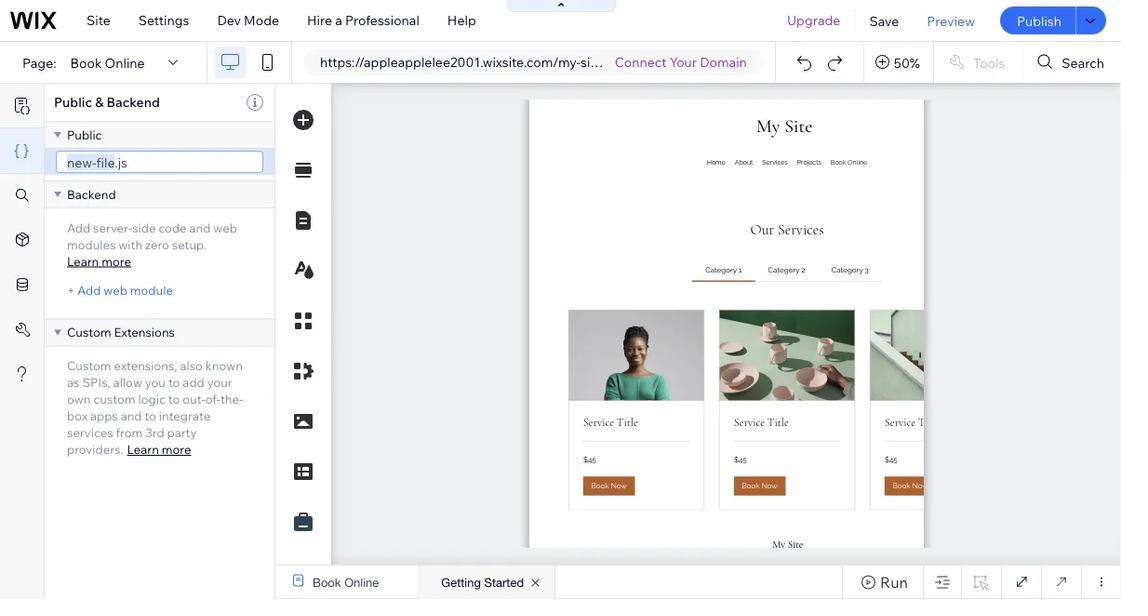 Task type: vqa. For each thing, say whether or not it's contained in the screenshot.
Create New Site at the top of page
no



Task type: describe. For each thing, give the bounding box(es) containing it.
the-
[[220, 392, 243, 407]]

preview button
[[913, 0, 989, 41]]

learn more
[[127, 442, 191, 457]]

0 horizontal spatial book online
[[70, 54, 145, 70]]

1 vertical spatial book
[[313, 575, 341, 590]]

learn inside add server-side code and web modules with zero setup. learn more
[[67, 253, 99, 269]]

tools
[[973, 54, 1005, 70]]

save
[[870, 12, 899, 29]]

1 vertical spatial learn
[[127, 442, 159, 457]]

a
[[335, 12, 342, 28]]

search
[[1062, 54, 1105, 70]]

2 vertical spatial to
[[145, 409, 156, 424]]

of-
[[205, 392, 220, 407]]

site
[[87, 12, 111, 28]]

and inside add server-side code and web modules with zero setup. learn more
[[189, 220, 211, 235]]

public & backend
[[54, 94, 160, 110]]

extensions
[[114, 325, 175, 340]]

and inside custom extensions, also known as spis, allow you to add your own custom logic to out-of-the- box apps and to integrate services from 3rd party providers.
[[121, 409, 142, 424]]

learn more button for add server-side code and web modules with zero setup.
[[67, 253, 131, 269]]

you
[[145, 375, 166, 390]]

+
[[67, 283, 75, 298]]

dev
[[217, 12, 241, 28]]

your
[[207, 375, 232, 390]]

professional
[[345, 12, 420, 28]]

help
[[447, 12, 476, 28]]

publish button
[[1000, 7, 1076, 34]]

save button
[[856, 0, 913, 41]]

started
[[484, 575, 524, 590]]

https://appleapplelee2001.wixsite.com/my-site-1 connect your domain
[[320, 54, 747, 70]]

add
[[183, 375, 204, 390]]

custom extensions
[[67, 325, 175, 340]]

side
[[132, 220, 156, 235]]

tools button
[[934, 42, 1022, 83]]

dev mode
[[217, 12, 279, 28]]

+ add web module button
[[67, 280, 173, 302]]

logic
[[138, 392, 166, 407]]

extensions,
[[114, 358, 177, 374]]

custom
[[93, 392, 135, 407]]

run
[[880, 573, 908, 591]]

50%
[[894, 54, 920, 70]]

zero
[[145, 237, 169, 252]]

known
[[205, 358, 243, 374]]

site-
[[581, 54, 606, 70]]

services
[[67, 425, 113, 441]]

settings
[[138, 12, 189, 28]]

integrate
[[159, 409, 210, 424]]

search button
[[1023, 42, 1121, 83]]

0 vertical spatial to
[[168, 375, 180, 390]]

module
[[130, 283, 173, 298]]

run button
[[842, 566, 923, 598]]

0 vertical spatial backend
[[107, 94, 160, 110]]



Task type: locate. For each thing, give the bounding box(es) containing it.
0 vertical spatial more
[[102, 253, 131, 269]]

1 vertical spatial public
[[67, 127, 102, 142]]

hire a professional
[[307, 12, 420, 28]]

50% button
[[864, 42, 933, 83]]

custom for custom extensions
[[67, 325, 111, 340]]

and
[[189, 220, 211, 235], [121, 409, 142, 424]]

backend right &
[[107, 94, 160, 110]]

connect
[[615, 54, 667, 70]]

to up integrate
[[168, 392, 180, 407]]

3rd
[[145, 425, 164, 441]]

0 vertical spatial add
[[67, 220, 90, 235]]

spis,
[[82, 375, 110, 390]]

web
[[213, 220, 237, 235], [104, 283, 127, 298]]

more down with
[[102, 253, 131, 269]]

1 vertical spatial web
[[104, 283, 127, 298]]

1 horizontal spatial book
[[313, 575, 341, 590]]

as
[[67, 375, 80, 390]]

web inside + add web module button
[[104, 283, 127, 298]]

1
[[606, 54, 612, 70]]

0 vertical spatial online
[[105, 54, 145, 70]]

learn down modules
[[67, 253, 99, 269]]

learn more button down modules
[[67, 253, 131, 269]]

upgrade
[[787, 12, 841, 28]]

also
[[180, 358, 203, 374]]

web inside add server-side code and web modules with zero setup. learn more
[[213, 220, 237, 235]]

and up setup. at the left of the page
[[189, 220, 211, 235]]

public
[[54, 94, 92, 110], [67, 127, 102, 142]]

own
[[67, 392, 91, 407]]

modules
[[67, 237, 116, 252]]

1 vertical spatial and
[[121, 409, 142, 424]]

box
[[67, 409, 87, 424]]

0 vertical spatial and
[[189, 220, 211, 235]]

with
[[119, 237, 143, 252]]

your
[[670, 54, 697, 70]]

2 custom from the top
[[67, 358, 111, 374]]

0 vertical spatial learn
[[67, 253, 99, 269]]

1 vertical spatial online
[[344, 575, 379, 590]]

party
[[167, 425, 197, 441]]

1 horizontal spatial learn
[[127, 442, 159, 457]]

add up modules
[[67, 220, 90, 235]]

1 vertical spatial backend
[[67, 187, 116, 202]]

web left module
[[104, 283, 127, 298]]

to right you on the bottom of the page
[[168, 375, 180, 390]]

more
[[102, 253, 131, 269], [162, 442, 191, 457]]

0 horizontal spatial and
[[121, 409, 142, 424]]

learn more button
[[67, 253, 131, 269], [127, 442, 191, 457]]

book
[[70, 54, 102, 70], [313, 575, 341, 590]]

mode
[[244, 12, 279, 28]]

0 horizontal spatial book
[[70, 54, 102, 70]]

learn down 3rd
[[127, 442, 159, 457]]

from
[[116, 425, 143, 441]]

add server-side code and web modules with zero setup. learn more
[[67, 220, 237, 269]]

add
[[67, 220, 90, 235], [77, 283, 101, 298]]

1 horizontal spatial more
[[162, 442, 191, 457]]

public down &
[[67, 127, 102, 142]]

online
[[105, 54, 145, 70], [344, 575, 379, 590]]

domain
[[700, 54, 747, 70]]

out-
[[183, 392, 205, 407]]

public left &
[[54, 94, 92, 110]]

custom extensions, also known as spis, allow you to add your own custom logic to out-of-the- box apps and to integrate services from 3rd party providers.
[[67, 358, 243, 457]]

providers.
[[67, 442, 123, 457]]

learn
[[67, 253, 99, 269], [127, 442, 159, 457]]

&
[[95, 94, 104, 110]]

add inside + add web module button
[[77, 283, 101, 298]]

apps
[[90, 409, 118, 424]]

custom up 'spis,'
[[67, 358, 111, 374]]

1 vertical spatial to
[[168, 392, 180, 407]]

custom inside custom extensions, also known as spis, allow you to add your own custom logic to out-of-the- box apps and to integrate services from 3rd party providers.
[[67, 358, 111, 374]]

to down logic
[[145, 409, 156, 424]]

backend up server-
[[67, 187, 116, 202]]

0 horizontal spatial online
[[105, 54, 145, 70]]

0 vertical spatial learn more button
[[67, 253, 131, 269]]

1 horizontal spatial book online
[[313, 575, 379, 590]]

None text field
[[56, 151, 263, 173]]

+ add web module
[[67, 283, 173, 298]]

0 vertical spatial public
[[54, 94, 92, 110]]

learn more button for custom extensions, also known as spis, allow you to add your own custom logic to out-of-the- box apps and to integrate services from 3rd party providers.
[[127, 442, 191, 457]]

more inside add server-side code and web modules with zero setup. learn more
[[102, 253, 131, 269]]

code
[[159, 220, 187, 235]]

add right +
[[77, 283, 101, 298]]

more down party
[[162, 442, 191, 457]]

and up the from
[[121, 409, 142, 424]]

getting started
[[441, 575, 524, 590]]

0 horizontal spatial more
[[102, 253, 131, 269]]

public for public
[[67, 127, 102, 142]]

1 vertical spatial custom
[[67, 358, 111, 374]]

custom
[[67, 325, 111, 340], [67, 358, 111, 374]]

1 custom from the top
[[67, 325, 111, 340]]

1 vertical spatial add
[[77, 283, 101, 298]]

1 vertical spatial learn more button
[[127, 442, 191, 457]]

custom for custom extensions, also known as spis, allow you to add your own custom logic to out-of-the- box apps and to integrate services from 3rd party providers.
[[67, 358, 111, 374]]

public for public & backend
[[54, 94, 92, 110]]

learn more button down 3rd
[[127, 442, 191, 457]]

1 horizontal spatial and
[[189, 220, 211, 235]]

0 vertical spatial custom
[[67, 325, 111, 340]]

0 vertical spatial book online
[[70, 54, 145, 70]]

1 horizontal spatial online
[[344, 575, 379, 590]]

setup.
[[172, 237, 207, 252]]

0 vertical spatial book
[[70, 54, 102, 70]]

0 horizontal spatial web
[[104, 283, 127, 298]]

web right code
[[213, 220, 237, 235]]

hire
[[307, 12, 332, 28]]

add inside add server-side code and web modules with zero setup. learn more
[[67, 220, 90, 235]]

to
[[168, 375, 180, 390], [168, 392, 180, 407], [145, 409, 156, 424]]

allow
[[113, 375, 142, 390]]

server-
[[93, 220, 132, 235]]

0 horizontal spatial learn
[[67, 253, 99, 269]]

1 vertical spatial more
[[162, 442, 191, 457]]

1 vertical spatial book online
[[313, 575, 379, 590]]

backend
[[107, 94, 160, 110], [67, 187, 116, 202]]

getting
[[441, 575, 481, 590]]

0 vertical spatial web
[[213, 220, 237, 235]]

1 horizontal spatial web
[[213, 220, 237, 235]]

publish
[[1017, 12, 1062, 29]]

custom down +
[[67, 325, 111, 340]]

https://appleapplelee2001.wixsite.com/my-
[[320, 54, 581, 70]]

book online
[[70, 54, 145, 70], [313, 575, 379, 590]]

preview
[[927, 12, 975, 29]]



